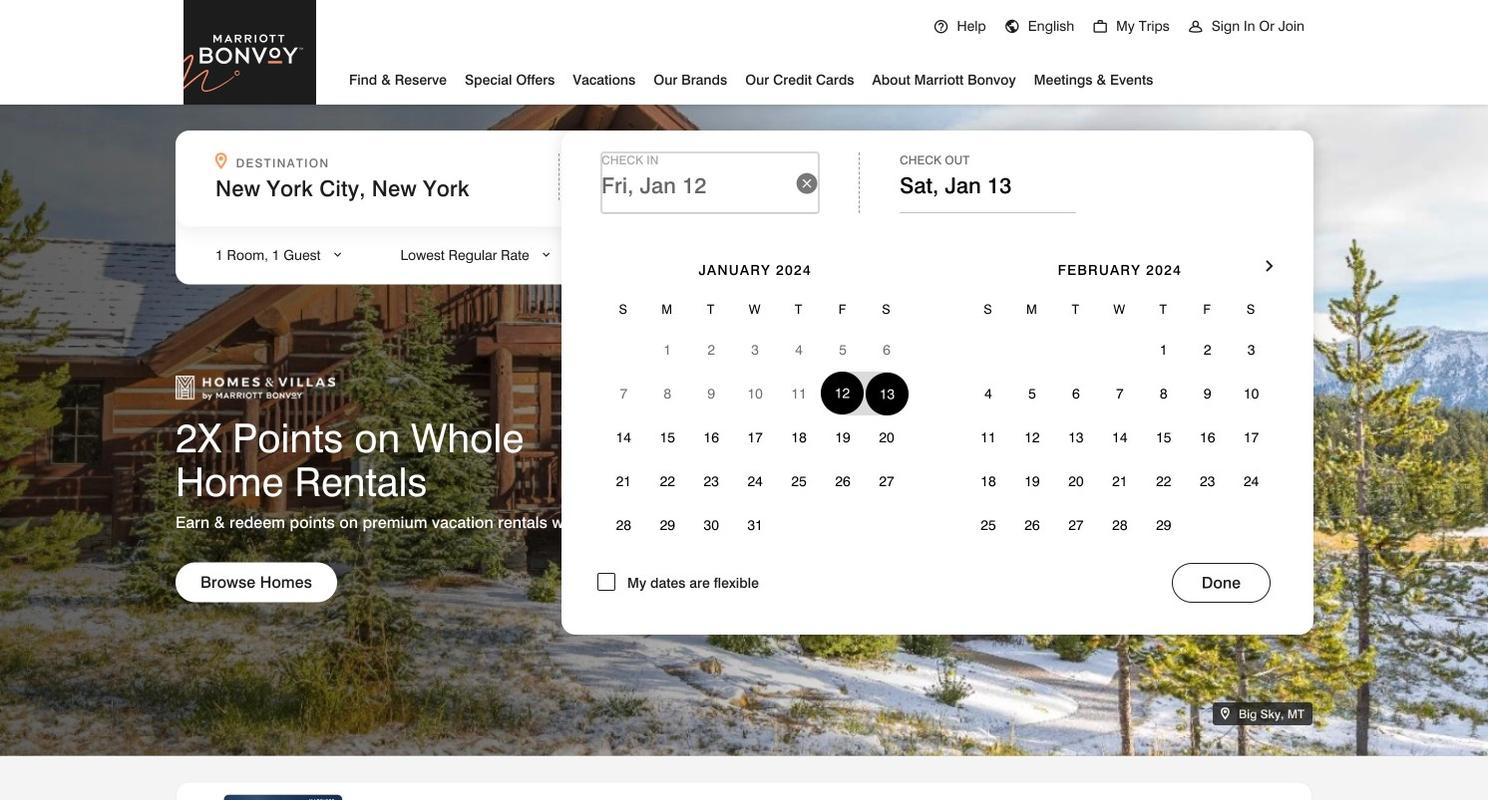 Task type: locate. For each thing, give the bounding box(es) containing it.
1 horizontal spatial row group
[[966, 328, 1273, 548]]

2 round image from the left
[[1188, 19, 1204, 35]]

tue jan 02 2024 cell
[[689, 328, 733, 372]]

wed jan 03 2024 cell
[[733, 328, 777, 372]]

1 horizontal spatial grid
[[966, 233, 1273, 548]]

0 horizontal spatial round image
[[933, 19, 949, 35]]

0 horizontal spatial round image
[[1004, 19, 1020, 35]]

0 horizontal spatial grid
[[602, 233, 909, 548]]

destination field
[[215, 176, 547, 201]]

2 round image from the left
[[1092, 19, 1108, 35]]

grid
[[602, 233, 909, 548], [966, 233, 1273, 548]]

2 row group from the left
[[966, 328, 1273, 548]]

None search field
[[176, 131, 1314, 635]]

Where can we take you? text field
[[215, 176, 521, 201]]

0 horizontal spatial row group
[[602, 328, 909, 548]]

row
[[602, 290, 909, 328], [966, 290, 1273, 328], [602, 328, 909, 372], [966, 328, 1273, 372], [602, 372, 909, 416], [966, 372, 1273, 416], [602, 416, 909, 460], [966, 416, 1273, 460], [602, 460, 909, 504], [966, 460, 1273, 504], [602, 504, 909, 548], [966, 504, 1273, 548]]

1 horizontal spatial round image
[[1092, 19, 1108, 35]]

round image
[[1004, 19, 1020, 35], [1188, 19, 1204, 35]]

round image
[[933, 19, 949, 35], [1092, 19, 1108, 35]]

homes & villas by marriott bonvoy image
[[176, 376, 335, 401]]

row group
[[602, 328, 909, 548], [966, 328, 1273, 548]]

thu jan 04 2024 cell
[[777, 328, 821, 372]]

row group for 1st grid from the left
[[602, 328, 909, 548]]

dropdown down image
[[539, 247, 553, 264]]

1 row group from the left
[[602, 328, 909, 548]]

thu jan 11 2024 cell
[[777, 372, 821, 416]]

1 horizontal spatial round image
[[1188, 19, 1204, 35]]



Task type: vqa. For each thing, say whether or not it's contained in the screenshot.
Bahamas
no



Task type: describe. For each thing, give the bounding box(es) containing it.
sat jan 06 2024 cell
[[865, 328, 909, 372]]

dropdown down image
[[331, 247, 345, 264]]

marriott bonvoy boundless® credit card from chase image
[[200, 795, 366, 801]]

location image
[[1221, 708, 1235, 722]]

1 round image from the left
[[933, 19, 949, 35]]

mon jan 08 2024 cell
[[646, 372, 689, 416]]

wed jan 10 2024 cell
[[733, 372, 777, 416]]

mon jan 01 2024 cell
[[646, 328, 689, 372]]

tue jan 09 2024 cell
[[689, 372, 733, 416]]

1 round image from the left
[[1004, 19, 1020, 35]]

1 grid from the left
[[602, 233, 909, 548]]

2 grid from the left
[[966, 233, 1273, 548]]

fri jan 05 2024 cell
[[821, 328, 865, 372]]

sun jan 07 2024 cell
[[602, 372, 646, 416]]

row group for first grid from the right
[[966, 328, 1273, 548]]



